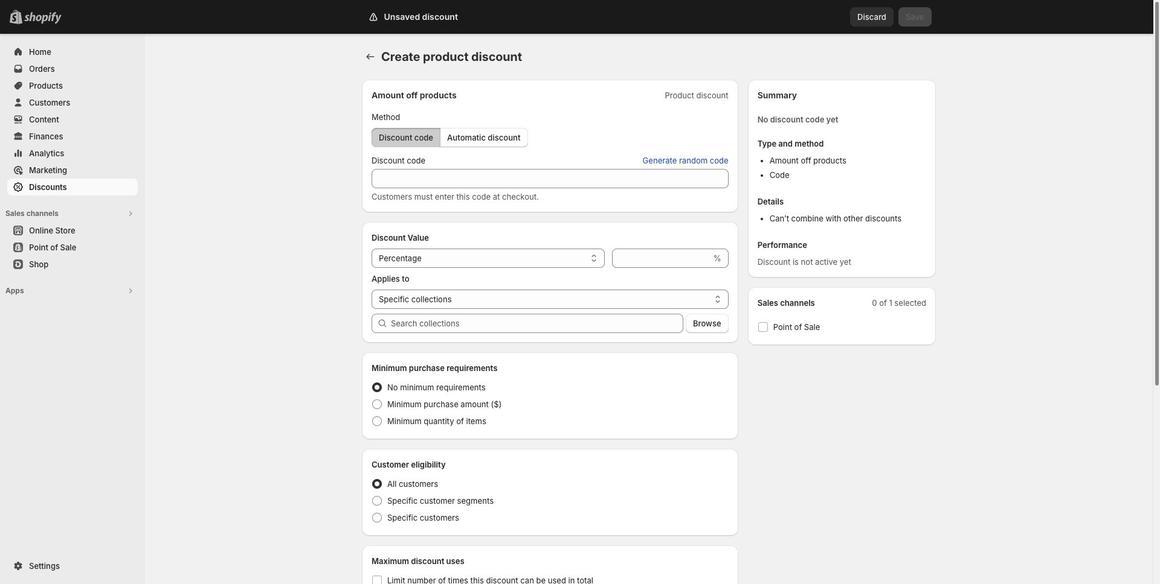 Task type: vqa. For each thing, say whether or not it's contained in the screenshot.
'shopify' image
yes



Task type: describe. For each thing, give the bounding box(es) containing it.
Search collections text field
[[391, 314, 683, 334]]



Task type: locate. For each thing, give the bounding box(es) containing it.
None text field
[[612, 249, 711, 268]]

None text field
[[372, 169, 728, 189]]

shopify image
[[24, 12, 62, 24]]



